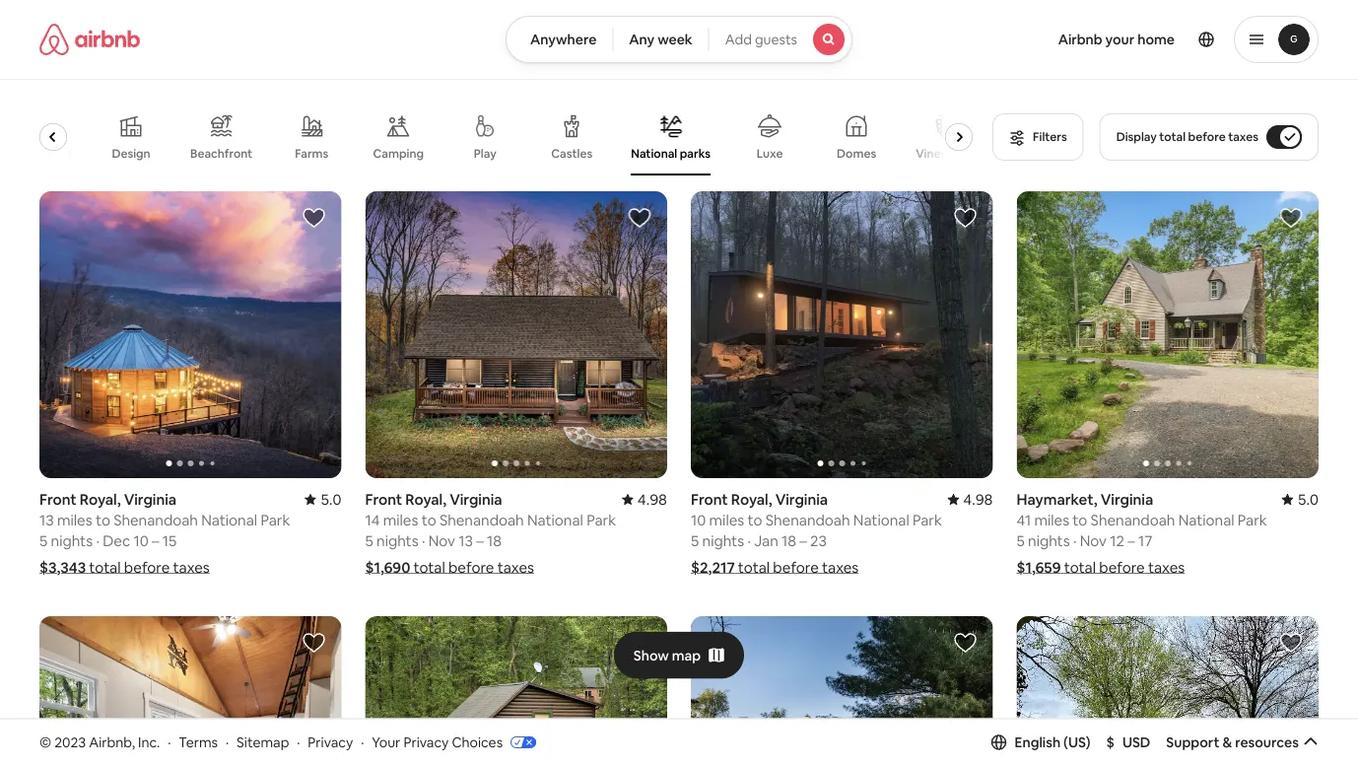 Task type: locate. For each thing, give the bounding box(es) containing it.
4 park from the left
[[1238, 510, 1268, 530]]

front inside front royal, virginia 14 miles to shenandoah national park 5 nights · nov 13 – 18 $1,690 total before taxes
[[365, 490, 402, 509]]

miles
[[57, 510, 92, 530], [383, 510, 418, 530], [710, 510, 745, 530], [1035, 510, 1070, 530]]

3 royal, from the left
[[732, 490, 773, 509]]

2 nov from the left
[[1080, 531, 1107, 550]]

your
[[372, 733, 401, 751]]

royal, inside front royal, virginia 14 miles to shenandoah national park 5 nights · nov 13 – 18 $1,690 total before taxes
[[406, 490, 447, 509]]

· inside front royal, virginia 14 miles to shenandoah national park 5 nights · nov 13 – 18 $1,690 total before taxes
[[422, 531, 425, 550]]

display
[[1117, 129, 1157, 144]]

front inside front royal, virginia 13 miles to shenandoah national park 5 nights · dec 10 – 15 $3,343 total before taxes
[[39, 490, 77, 509]]

1 horizontal spatial 5.0
[[1298, 490, 1319, 509]]

national inside front royal, virginia 14 miles to shenandoah national park 5 nights · nov 13 – 18 $1,690 total before taxes
[[528, 510, 584, 530]]

royal, up jan
[[732, 490, 773, 509]]

1 horizontal spatial 10
[[691, 510, 706, 530]]

parks
[[680, 146, 711, 161]]

support & resources
[[1167, 733, 1300, 751]]

41
[[1017, 510, 1032, 530]]

virginia inside front royal, virginia 10 miles to shenandoah national park 5 nights · jan 18 – 23 $2,217 total before taxes
[[776, 490, 828, 509]]

to
[[96, 510, 110, 530], [422, 510, 436, 530], [748, 510, 763, 530], [1073, 510, 1088, 530]]

front right 4.98 out of 5 average rating image
[[691, 490, 728, 509]]

front for 10
[[691, 490, 728, 509]]

– for 23
[[800, 531, 807, 550]]

royal, inside front royal, virginia 13 miles to shenandoah national park 5 nights · dec 10 – 15 $3,343 total before taxes
[[80, 490, 121, 509]]

royal, up $1,690
[[406, 490, 447, 509]]

– inside front royal, virginia 10 miles to shenandoah national park 5 nights · jan 18 – 23 $2,217 total before taxes
[[800, 531, 807, 550]]

nights up $2,217
[[703, 531, 745, 550]]

park inside front royal, virginia 10 miles to shenandoah national park 5 nights · jan 18 – 23 $2,217 total before taxes
[[913, 510, 943, 530]]

0 horizontal spatial 4.98
[[638, 490, 668, 509]]

5 inside front royal, virginia 10 miles to shenandoah national park 5 nights · jan 18 – 23 $2,217 total before taxes
[[691, 531, 699, 550]]

park inside haymarket, virginia 41 miles to shenandoah national park 5 nights · nov 12 – 17 $1,659 total before taxes
[[1238, 510, 1268, 530]]

3 5 from the left
[[691, 531, 699, 550]]

18
[[487, 531, 502, 550], [782, 531, 797, 550]]

3 virginia from the left
[[776, 490, 828, 509]]

english (us) button
[[992, 733, 1091, 751]]

before down 12
[[1100, 558, 1146, 577]]

1 miles from the left
[[57, 510, 92, 530]]

shenandoah inside front royal, virginia 10 miles to shenandoah national park 5 nights · jan 18 – 23 $2,217 total before taxes
[[766, 510, 851, 530]]

total right the $1,659
[[1065, 558, 1097, 577]]

5 down 14
[[365, 531, 373, 550]]

4 miles from the left
[[1035, 510, 1070, 530]]

english (us)
[[1015, 733, 1091, 751]]

13 inside front royal, virginia 14 miles to shenandoah national park 5 nights · nov 13 – 18 $1,690 total before taxes
[[459, 531, 473, 550]]

park inside front royal, virginia 13 miles to shenandoah national park 5 nights · dec 10 – 15 $3,343 total before taxes
[[261, 510, 290, 530]]

None search field
[[506, 16, 853, 63]]

miles up $2,217
[[710, 510, 745, 530]]

national inside front royal, virginia 10 miles to shenandoah national park 5 nights · jan 18 – 23 $2,217 total before taxes
[[854, 510, 910, 530]]

1 virginia from the left
[[124, 490, 177, 509]]

before right $1,690
[[449, 558, 494, 577]]

miles inside front royal, virginia 10 miles to shenandoah national park 5 nights · jan 18 – 23 $2,217 total before taxes
[[710, 510, 745, 530]]

any
[[629, 31, 655, 48]]

miles for 13
[[57, 510, 92, 530]]

4 – from the left
[[1128, 531, 1136, 550]]

1 horizontal spatial nov
[[1080, 531, 1107, 550]]

haymarket, virginia 41 miles to shenandoah national park 5 nights · nov 12 – 17 $1,659 total before taxes
[[1017, 490, 1268, 577]]

add to wishlist: linden, virginia image
[[628, 631, 652, 655]]

nights up '$3,343'
[[51, 531, 93, 550]]

– inside front royal, virginia 13 miles to shenandoah national park 5 nights · dec 10 – 15 $3,343 total before taxes
[[152, 531, 159, 550]]

taxes for front royal, virginia 10 miles to shenandoah national park 5 nights · jan 18 – 23 $2,217 total before taxes
[[822, 558, 859, 577]]

2 – from the left
[[476, 531, 484, 550]]

to up jan
[[748, 510, 763, 530]]

1 horizontal spatial front
[[365, 490, 402, 509]]

before inside front royal, virginia 14 miles to shenandoah national park 5 nights · nov 13 – 18 $1,690 total before taxes
[[449, 558, 494, 577]]

1 horizontal spatial add to wishlist: front royal, virginia image
[[628, 206, 652, 230]]

virginia
[[124, 490, 177, 509], [450, 490, 503, 509], [776, 490, 828, 509], [1101, 490, 1154, 509]]

2023
[[54, 733, 86, 751]]

3 to from the left
[[748, 510, 763, 530]]

18 inside front royal, virginia 10 miles to shenandoah national park 5 nights · jan 18 – 23 $2,217 total before taxes
[[782, 531, 797, 550]]

profile element
[[877, 0, 1319, 79]]

4 nights from the left
[[1029, 531, 1071, 550]]

miles inside front royal, virginia 14 miles to shenandoah national park 5 nights · nov 13 – 18 $1,690 total before taxes
[[383, 510, 418, 530]]

10 right "dec"
[[134, 531, 149, 550]]

haymarket,
[[1017, 490, 1098, 509]]

2 horizontal spatial royal,
[[732, 490, 773, 509]]

· inside front royal, virginia 13 miles to shenandoah national park 5 nights · dec 10 – 15 $3,343 total before taxes
[[96, 531, 99, 550]]

$1,690
[[365, 558, 411, 577]]

(us)
[[1064, 733, 1091, 751]]

0 vertical spatial 13
[[39, 510, 54, 530]]

0 horizontal spatial front
[[39, 490, 77, 509]]

privacy link
[[308, 733, 353, 751]]

5 for 14
[[365, 531, 373, 550]]

· inside haymarket, virginia 41 miles to shenandoah national park 5 nights · nov 12 – 17 $1,659 total before taxes
[[1074, 531, 1077, 550]]

13
[[39, 510, 54, 530], [459, 531, 473, 550]]

total inside button
[[1160, 129, 1186, 144]]

show map
[[634, 647, 701, 664]]

2 18 from the left
[[782, 531, 797, 550]]

group
[[0, 99, 981, 176], [39, 191, 342, 478], [365, 191, 668, 478], [691, 191, 994, 478], [1017, 191, 1319, 478], [39, 616, 342, 766], [365, 616, 668, 766], [691, 616, 994, 766], [1017, 616, 1319, 766]]

10 inside front royal, virginia 10 miles to shenandoah national park 5 nights · jan 18 – 23 $2,217 total before taxes
[[691, 510, 706, 530]]

5.0
[[321, 490, 342, 509], [1298, 490, 1319, 509]]

5 for 13
[[39, 531, 48, 550]]

4.98 out of 5 average rating image
[[622, 490, 668, 509]]

total
[[1160, 129, 1186, 144], [89, 558, 121, 577], [414, 558, 445, 577], [738, 558, 770, 577], [1065, 558, 1097, 577]]

·
[[96, 531, 99, 550], [422, 531, 425, 550], [748, 531, 751, 550], [1074, 531, 1077, 550], [168, 733, 171, 751], [226, 733, 229, 751], [297, 733, 300, 751], [361, 733, 364, 751]]

add guests button
[[709, 16, 853, 63]]

total inside front royal, virginia 13 miles to shenandoah national park 5 nights · dec 10 – 15 $3,343 total before taxes
[[89, 558, 121, 577]]

add to wishlist: delaplane, virginia image
[[954, 631, 978, 655]]

your privacy choices link
[[372, 733, 537, 752]]

2 shenandoah from the left
[[440, 510, 524, 530]]

taxes inside front royal, virginia 13 miles to shenandoah national park 5 nights · dec 10 – 15 $3,343 total before taxes
[[173, 558, 210, 577]]

5
[[39, 531, 48, 550], [365, 531, 373, 550], [691, 531, 699, 550], [1017, 531, 1025, 550]]

2 horizontal spatial add to wishlist: front royal, virginia image
[[954, 206, 978, 230]]

2 horizontal spatial front
[[691, 490, 728, 509]]

total right $1,690
[[414, 558, 445, 577]]

taxes inside front royal, virginia 10 miles to shenandoah national park 5 nights · jan 18 – 23 $2,217 total before taxes
[[822, 558, 859, 577]]

total inside front royal, virginia 10 miles to shenandoah national park 5 nights · jan 18 – 23 $2,217 total before taxes
[[738, 558, 770, 577]]

show
[[634, 647, 669, 664]]

virginia inside front royal, virginia 14 miles to shenandoah national park 5 nights · nov 13 – 18 $1,690 total before taxes
[[450, 490, 503, 509]]

front inside front royal, virginia 10 miles to shenandoah national park 5 nights · jan 18 – 23 $2,217 total before taxes
[[691, 490, 728, 509]]

before down "15"
[[124, 558, 170, 577]]

total for front royal, virginia 10 miles to shenandoah national park 5 nights · jan 18 – 23 $2,217 total before taxes
[[738, 558, 770, 577]]

national for front royal, virginia 13 miles to shenandoah national park 5 nights · dec 10 – 15 $3,343 total before taxes
[[201, 510, 257, 530]]

12
[[1111, 531, 1125, 550]]

nov
[[429, 531, 456, 550], [1080, 531, 1107, 550]]

1 shenandoah from the left
[[114, 510, 198, 530]]

nov inside front royal, virginia 14 miles to shenandoah national park 5 nights · nov 13 – 18 $1,690 total before taxes
[[429, 531, 456, 550]]

– for 15
[[152, 531, 159, 550]]

5 inside front royal, virginia 14 miles to shenandoah national park 5 nights · nov 13 – 18 $1,690 total before taxes
[[365, 531, 373, 550]]

privacy
[[308, 733, 353, 751], [404, 733, 449, 751]]

before inside button
[[1189, 129, 1226, 144]]

1 5 from the left
[[39, 531, 48, 550]]

nights inside haymarket, virginia 41 miles to shenandoah national park 5 nights · nov 12 – 17 $1,659 total before taxes
[[1029, 531, 1071, 550]]

23
[[811, 531, 827, 550]]

1 horizontal spatial privacy
[[404, 733, 449, 751]]

1 park from the left
[[261, 510, 290, 530]]

usd
[[1123, 733, 1151, 751]]

national inside front royal, virginia 13 miles to shenandoah national park 5 nights · dec 10 – 15 $3,343 total before taxes
[[201, 510, 257, 530]]

&
[[1223, 733, 1233, 751]]

1 18 from the left
[[487, 531, 502, 550]]

–
[[152, 531, 159, 550], [476, 531, 484, 550], [800, 531, 807, 550], [1128, 531, 1136, 550]]

filters
[[1034, 129, 1068, 144]]

park inside front royal, virginia 14 miles to shenandoah national park 5 nights · nov 13 – 18 $1,690 total before taxes
[[587, 510, 616, 530]]

2 4.98 from the left
[[964, 490, 994, 509]]

nights inside front royal, virginia 14 miles to shenandoah national park 5 nights · nov 13 – 18 $1,690 total before taxes
[[377, 531, 419, 550]]

miles inside front royal, virginia 13 miles to shenandoah national park 5 nights · dec 10 – 15 $3,343 total before taxes
[[57, 510, 92, 530]]

before inside front royal, virginia 13 miles to shenandoah national park 5 nights · dec 10 – 15 $3,343 total before taxes
[[124, 558, 170, 577]]

virginia for 13
[[450, 490, 503, 509]]

2 nights from the left
[[377, 531, 419, 550]]

miles down haymarket,
[[1035, 510, 1070, 530]]

nights up the $1,659
[[1029, 531, 1071, 550]]

0 horizontal spatial privacy
[[308, 733, 353, 751]]

virginia for 10
[[124, 490, 177, 509]]

1 vertical spatial 10
[[134, 531, 149, 550]]

17
[[1139, 531, 1153, 550]]

2 5 from the left
[[365, 531, 373, 550]]

3 park from the left
[[913, 510, 943, 530]]

shenandoah inside front royal, virginia 14 miles to shenandoah national park 5 nights · nov 13 – 18 $1,690 total before taxes
[[440, 510, 524, 530]]

display total before taxes
[[1117, 129, 1259, 144]]

2 5.0 from the left
[[1298, 490, 1319, 509]]

add to wishlist: front royal, virginia image for front royal, virginia 10 miles to shenandoah national park 5 nights · jan 18 – 23 $2,217 total before taxes
[[954, 206, 978, 230]]

5 inside front royal, virginia 13 miles to shenandoah national park 5 nights · dec 10 – 15 $3,343 total before taxes
[[39, 531, 48, 550]]

shenandoah
[[114, 510, 198, 530], [440, 510, 524, 530], [766, 510, 851, 530], [1091, 510, 1176, 530]]

nights inside front royal, virginia 13 miles to shenandoah national park 5 nights · dec 10 – 15 $3,343 total before taxes
[[51, 531, 93, 550]]

3 – from the left
[[800, 531, 807, 550]]

taxes inside button
[[1229, 129, 1259, 144]]

4 to from the left
[[1073, 510, 1088, 530]]

5.0 for front royal, virginia 13 miles to shenandoah national park 5 nights · dec 10 – 15 $3,343 total before taxes
[[321, 490, 342, 509]]

1 horizontal spatial 18
[[782, 531, 797, 550]]

2 privacy from the left
[[404, 733, 449, 751]]

before down 23
[[773, 558, 819, 577]]

to inside haymarket, virginia 41 miles to shenandoah national park 5 nights · nov 12 – 17 $1,659 total before taxes
[[1073, 510, 1088, 530]]

$
[[1107, 733, 1115, 751]]

14
[[365, 510, 380, 530]]

nights
[[51, 531, 93, 550], [377, 531, 419, 550], [703, 531, 745, 550], [1029, 531, 1071, 550]]

national for front royal, virginia 10 miles to shenandoah national park 5 nights · jan 18 – 23 $2,217 total before taxes
[[854, 510, 910, 530]]

5 up $2,217
[[691, 531, 699, 550]]

total down "dec"
[[89, 558, 121, 577]]

1 horizontal spatial royal,
[[406, 490, 447, 509]]

terms · sitemap · privacy ·
[[179, 733, 364, 751]]

royal, for dec
[[80, 490, 121, 509]]

1 privacy from the left
[[308, 733, 353, 751]]

4 virginia from the left
[[1101, 490, 1154, 509]]

5 down 41
[[1017, 531, 1025, 550]]

any week button
[[613, 16, 710, 63]]

5 for 10
[[691, 531, 699, 550]]

before for front royal, virginia 10 miles to shenandoah national park 5 nights · jan 18 – 23 $2,217 total before taxes
[[773, 558, 819, 577]]

2 to from the left
[[422, 510, 436, 530]]

1 front from the left
[[39, 490, 77, 509]]

resources
[[1236, 733, 1300, 751]]

$ usd
[[1107, 733, 1151, 751]]

nights up $1,690
[[377, 531, 419, 550]]

1 horizontal spatial 4.98
[[964, 490, 994, 509]]

park
[[261, 510, 290, 530], [587, 510, 616, 530], [913, 510, 943, 530], [1238, 510, 1268, 530]]

add to wishlist: warrenton, virginia image
[[1280, 631, 1304, 655]]

1 4.98 from the left
[[638, 490, 668, 509]]

before
[[1189, 129, 1226, 144], [124, 558, 170, 577], [449, 558, 494, 577], [773, 558, 819, 577], [1100, 558, 1146, 577]]

miles right 14
[[383, 510, 418, 530]]

national for front royal, virginia 14 miles to shenandoah national park 5 nights · nov 13 – 18 $1,690 total before taxes
[[528, 510, 584, 530]]

total right "display"
[[1160, 129, 1186, 144]]

4 5 from the left
[[1017, 531, 1025, 550]]

– inside front royal, virginia 14 miles to shenandoah national park 5 nights · nov 13 – 18 $1,690 total before taxes
[[476, 531, 484, 550]]

2 park from the left
[[587, 510, 616, 530]]

privacy inside the your privacy choices link
[[404, 733, 449, 751]]

10 inside front royal, virginia 13 miles to shenandoah national park 5 nights · dec 10 – 15 $3,343 total before taxes
[[134, 531, 149, 550]]

to inside front royal, virginia 10 miles to shenandoah national park 5 nights · jan 18 – 23 $2,217 total before taxes
[[748, 510, 763, 530]]

nights for 14
[[377, 531, 419, 550]]

before inside haymarket, virginia 41 miles to shenandoah national park 5 nights · nov 12 – 17 $1,659 total before taxes
[[1100, 558, 1146, 577]]

royal, inside front royal, virginia 10 miles to shenandoah national park 5 nights · jan 18 – 23 $2,217 total before taxes
[[732, 490, 773, 509]]

to up "dec"
[[96, 510, 110, 530]]

to inside front royal, virginia 14 miles to shenandoah national park 5 nights · nov 13 – 18 $1,690 total before taxes
[[422, 510, 436, 530]]

2 virginia from the left
[[450, 490, 503, 509]]

1 nights from the left
[[51, 531, 93, 550]]

vineyards
[[916, 146, 971, 161]]

before for front royal, virginia 13 miles to shenandoah national park 5 nights · dec 10 – 15 $3,343 total before taxes
[[124, 558, 170, 577]]

to for dec 10 – 15
[[96, 510, 110, 530]]

0 horizontal spatial 10
[[134, 531, 149, 550]]

royal,
[[80, 490, 121, 509], [406, 490, 447, 509], [732, 490, 773, 509]]

© 2023 airbnb, inc. ·
[[39, 733, 171, 751]]

privacy right your
[[404, 733, 449, 751]]

1 to from the left
[[96, 510, 110, 530]]

domes
[[837, 146, 877, 161]]

taxes inside front royal, virginia 14 miles to shenandoah national park 5 nights · nov 13 – 18 $1,690 total before taxes
[[498, 558, 534, 577]]

3 miles from the left
[[710, 510, 745, 530]]

10
[[691, 510, 706, 530], [134, 531, 149, 550]]

before for front royal, virginia 14 miles to shenandoah national park 5 nights · nov 13 – 18 $1,690 total before taxes
[[449, 558, 494, 577]]

3 front from the left
[[691, 490, 728, 509]]

1 – from the left
[[152, 531, 159, 550]]

total inside front royal, virginia 14 miles to shenandoah national park 5 nights · nov 13 – 18 $1,690 total before taxes
[[414, 558, 445, 577]]

2 miles from the left
[[383, 510, 418, 530]]

nights for 13
[[51, 531, 93, 550]]

1 horizontal spatial 13
[[459, 531, 473, 550]]

shenandoah for 23
[[766, 510, 851, 530]]

taxes
[[1229, 129, 1259, 144], [173, 558, 210, 577], [498, 558, 534, 577], [822, 558, 859, 577], [1149, 558, 1186, 577]]

1 5.0 from the left
[[321, 490, 342, 509]]

front up 14
[[365, 490, 402, 509]]

4.98
[[638, 490, 668, 509], [964, 490, 994, 509]]

5 up '$3,343'
[[39, 531, 48, 550]]

national
[[631, 146, 678, 161], [201, 510, 257, 530], [528, 510, 584, 530], [854, 510, 910, 530], [1179, 510, 1235, 530]]

park for 13 miles to shenandoah national park
[[261, 510, 290, 530]]

privacy left your
[[308, 733, 353, 751]]

anywhere button
[[506, 16, 614, 63]]

0 horizontal spatial nov
[[429, 531, 456, 550]]

before inside front royal, virginia 10 miles to shenandoah national park 5 nights · jan 18 – 23 $2,217 total before taxes
[[773, 558, 819, 577]]

front
[[39, 490, 77, 509], [365, 490, 402, 509], [691, 490, 728, 509]]

2 front from the left
[[365, 490, 402, 509]]

to inside front royal, virginia 13 miles to shenandoah national park 5 nights · dec 10 – 15 $3,343 total before taxes
[[96, 510, 110, 530]]

miles up '$3,343'
[[57, 510, 92, 530]]

1 royal, from the left
[[80, 490, 121, 509]]

0 horizontal spatial 13
[[39, 510, 54, 530]]

miles for 14
[[383, 510, 418, 530]]

0 horizontal spatial royal,
[[80, 490, 121, 509]]

before right "display"
[[1189, 129, 1226, 144]]

1 nov from the left
[[429, 531, 456, 550]]

to down haymarket,
[[1073, 510, 1088, 530]]

2 royal, from the left
[[406, 490, 447, 509]]

nights inside front royal, virginia 10 miles to shenandoah national park 5 nights · jan 18 – 23 $2,217 total before taxes
[[703, 531, 745, 550]]

english
[[1015, 733, 1061, 751]]

shenandoah inside front royal, virginia 13 miles to shenandoah national park 5 nights · dec 10 – 15 $3,343 total before taxes
[[114, 510, 198, 530]]

1 vertical spatial 13
[[459, 531, 473, 550]]

group containing national parks
[[0, 99, 981, 176]]

royal, up "dec"
[[80, 490, 121, 509]]

0 horizontal spatial 5.0
[[321, 490, 342, 509]]

0 horizontal spatial 18
[[487, 531, 502, 550]]

camping
[[373, 146, 424, 161]]

virginia inside front royal, virginia 13 miles to shenandoah national park 5 nights · dec 10 – 15 $3,343 total before taxes
[[124, 490, 177, 509]]

add to wishlist: front royal, virginia image
[[628, 206, 652, 230], [954, 206, 978, 230], [302, 631, 326, 655]]

$2,217
[[691, 558, 735, 577]]

3 nights from the left
[[703, 531, 745, 550]]

front for 13
[[39, 490, 77, 509]]

to right 14
[[422, 510, 436, 530]]

taxes inside haymarket, virginia 41 miles to shenandoah national park 5 nights · nov 12 – 17 $1,659 total before taxes
[[1149, 558, 1186, 577]]

0 vertical spatial 10
[[691, 510, 706, 530]]

total down jan
[[738, 558, 770, 577]]

4 shenandoah from the left
[[1091, 510, 1176, 530]]

10 up $2,217
[[691, 510, 706, 530]]

3 shenandoah from the left
[[766, 510, 851, 530]]

nov inside haymarket, virginia 41 miles to shenandoah national park 5 nights · nov 12 – 17 $1,659 total before taxes
[[1080, 531, 1107, 550]]

farms
[[295, 146, 329, 161]]

front up '$3,343'
[[39, 490, 77, 509]]



Task type: vqa. For each thing, say whether or not it's contained in the screenshot.


Task type: describe. For each thing, give the bounding box(es) containing it.
airbnb,
[[89, 733, 135, 751]]

any week
[[629, 31, 693, 48]]

add guests
[[725, 31, 798, 48]]

support
[[1167, 733, 1220, 751]]

miles for 10
[[710, 510, 745, 530]]

$1,659
[[1017, 558, 1062, 577]]

©
[[39, 733, 51, 751]]

choices
[[452, 733, 503, 751]]

total inside haymarket, virginia 41 miles to shenandoah national park 5 nights · nov 12 – 17 $1,659 total before taxes
[[1065, 558, 1097, 577]]

– for 18
[[476, 531, 484, 550]]

front royal, virginia 10 miles to shenandoah national park 5 nights · jan 18 – 23 $2,217 total before taxes
[[691, 490, 943, 577]]

· inside front royal, virginia 10 miles to shenandoah national park 5 nights · jan 18 – 23 $2,217 total before taxes
[[748, 531, 751, 550]]

home
[[1138, 31, 1175, 48]]

add
[[725, 31, 752, 48]]

4.98 for front royal, virginia 10 miles to shenandoah national park 5 nights · jan 18 – 23 $2,217 total before taxes
[[964, 490, 994, 509]]

to for jan 18 – 23
[[748, 510, 763, 530]]

luxe
[[757, 146, 783, 161]]

15
[[162, 531, 177, 550]]

royal, for nov
[[406, 490, 447, 509]]

filters button
[[993, 113, 1084, 161]]

to for nov 13 – 18
[[422, 510, 436, 530]]

front royal, virginia 14 miles to shenandoah national park 5 nights · nov 13 – 18 $1,690 total before taxes
[[365, 490, 616, 577]]

front royal, virginia 13 miles to shenandoah national park 5 nights · dec 10 – 15 $3,343 total before taxes
[[39, 490, 290, 577]]

your privacy choices
[[372, 733, 503, 751]]

front for 14
[[365, 490, 402, 509]]

sitemap link
[[237, 733, 289, 751]]

add to wishlist: front royal, virginia image for front royal, virginia 14 miles to shenandoah national park 5 nights · nov 13 – 18 $1,690 total before taxes
[[628, 206, 652, 230]]

your
[[1106, 31, 1135, 48]]

4.98 out of 5 average rating image
[[948, 490, 994, 509]]

– inside haymarket, virginia 41 miles to shenandoah national park 5 nights · nov 12 – 17 $1,659 total before taxes
[[1128, 531, 1136, 550]]

week
[[658, 31, 693, 48]]

jan
[[755, 531, 779, 550]]

park for 10 miles to shenandoah national park
[[913, 510, 943, 530]]

castles
[[552, 146, 593, 161]]

nights for 10
[[703, 531, 745, 550]]

terms link
[[179, 733, 218, 751]]

shenandoah for 15
[[114, 510, 198, 530]]

sitemap
[[237, 733, 289, 751]]

18 inside front royal, virginia 14 miles to shenandoah national park 5 nights · nov 13 – 18 $1,690 total before taxes
[[487, 531, 502, 550]]

airbnb your home link
[[1047, 19, 1187, 60]]

4.98 for front royal, virginia 14 miles to shenandoah national park 5 nights · nov 13 – 18 $1,690 total before taxes
[[638, 490, 668, 509]]

5 inside haymarket, virginia 41 miles to shenandoah national park 5 nights · nov 12 – 17 $1,659 total before taxes
[[1017, 531, 1025, 550]]

show map button
[[614, 632, 745, 679]]

anywhere
[[530, 31, 597, 48]]

terms
[[179, 733, 218, 751]]

total for front royal, virginia 14 miles to shenandoah national park 5 nights · nov 13 – 18 $1,690 total before taxes
[[414, 558, 445, 577]]

total for front royal, virginia 13 miles to shenandoah national park 5 nights · dec 10 – 15 $3,343 total before taxes
[[89, 558, 121, 577]]

add to wishlist: front royal, virginia image
[[302, 206, 326, 230]]

national inside haymarket, virginia 41 miles to shenandoah national park 5 nights · nov 12 – 17 $1,659 total before taxes
[[1179, 510, 1235, 530]]

display total before taxes button
[[1100, 113, 1319, 161]]

design
[[112, 146, 151, 161]]

airbnb your home
[[1059, 31, 1175, 48]]

taxes for front royal, virginia 13 miles to shenandoah national park 5 nights · dec 10 – 15 $3,343 total before taxes
[[173, 558, 210, 577]]

0 horizontal spatial add to wishlist: front royal, virginia image
[[302, 631, 326, 655]]

13 inside front royal, virginia 13 miles to shenandoah national park 5 nights · dec 10 – 15 $3,343 total before taxes
[[39, 510, 54, 530]]

taxes for front royal, virginia 14 miles to shenandoah national park 5 nights · nov 13 – 18 $1,690 total before taxes
[[498, 558, 534, 577]]

beachfront
[[190, 146, 253, 161]]

dec
[[103, 531, 130, 550]]

5.0 out of 5 average rating image
[[305, 490, 342, 509]]

$3,343
[[39, 558, 86, 577]]

map
[[672, 647, 701, 664]]

add to wishlist: haymarket, virginia image
[[1280, 206, 1304, 230]]

play
[[474, 146, 497, 161]]

shenandoah for 18
[[440, 510, 524, 530]]

support & resources button
[[1167, 733, 1319, 751]]

guests
[[755, 31, 798, 48]]

none search field containing anywhere
[[506, 16, 853, 63]]

inc.
[[138, 733, 160, 751]]

airbnb
[[1059, 31, 1103, 48]]

miles inside haymarket, virginia 41 miles to shenandoah national park 5 nights · nov 12 – 17 $1,659 total before taxes
[[1035, 510, 1070, 530]]

virginia for 18
[[776, 490, 828, 509]]

5.0 for haymarket, virginia 41 miles to shenandoah national park 5 nights · nov 12 – 17 $1,659 total before taxes
[[1298, 490, 1319, 509]]

national parks
[[631, 146, 711, 161]]

shenandoah inside haymarket, virginia 41 miles to shenandoah national park 5 nights · nov 12 – 17 $1,659 total before taxes
[[1091, 510, 1176, 530]]

park for 14 miles to shenandoah national park
[[587, 510, 616, 530]]

virginia inside haymarket, virginia 41 miles to shenandoah national park 5 nights · nov 12 – 17 $1,659 total before taxes
[[1101, 490, 1154, 509]]

royal, for jan
[[732, 490, 773, 509]]

5.0 out of 5 average rating image
[[1283, 490, 1319, 509]]



